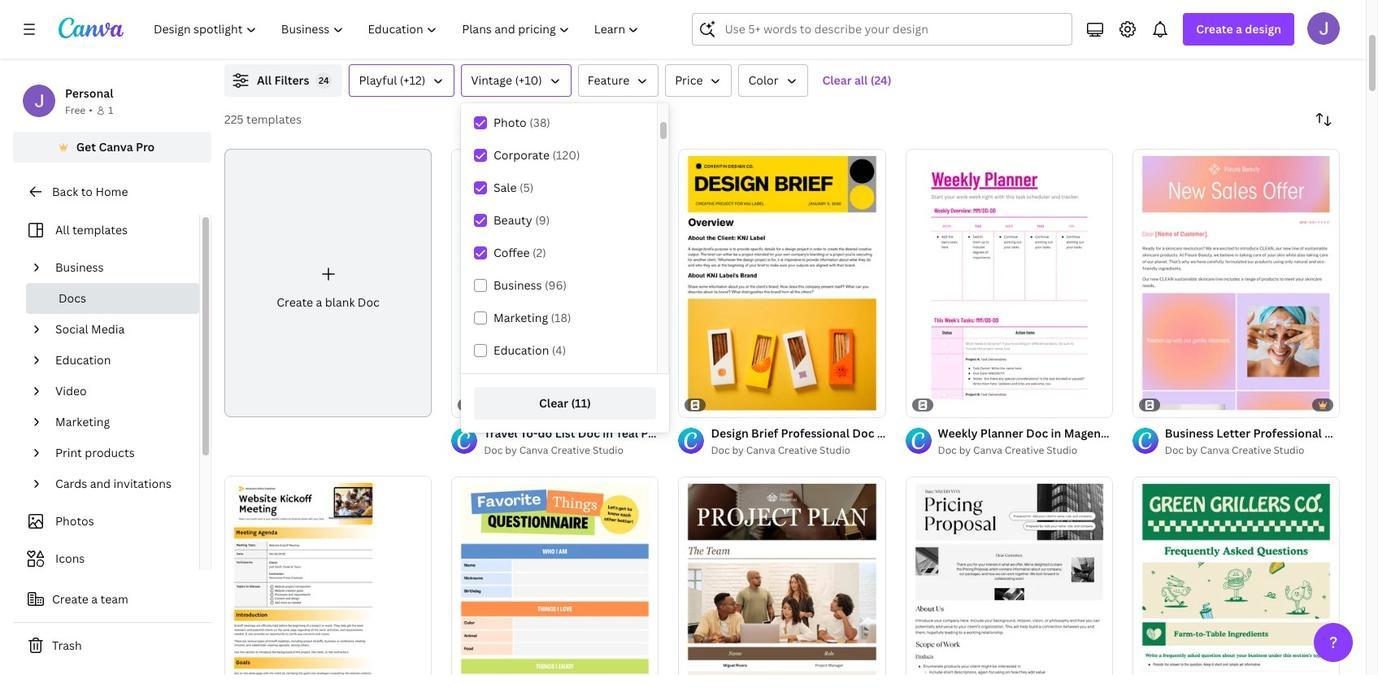 Task type: locate. For each thing, give the bounding box(es) containing it.
vintage (+10) button
[[461, 64, 572, 97]]

all
[[855, 72, 868, 88]]

2 studio from the left
[[820, 443, 851, 457]]

social
[[55, 321, 88, 337]]

0 horizontal spatial clear
[[539, 395, 569, 411]]

1 creative from the left
[[551, 443, 591, 457]]

by for the favorite things questionnaire doc in blue orange green playful style image
[[505, 443, 517, 457]]

personal
[[65, 85, 113, 101]]

1 vertical spatial a
[[316, 295, 322, 310]]

0 vertical spatial business
[[55, 260, 104, 275]]

2 doc by canva creative studio from the left
[[711, 443, 851, 457]]

print products link
[[49, 438, 190, 469]]

0 vertical spatial templates
[[247, 111, 302, 127]]

templates
[[247, 111, 302, 127], [72, 222, 128, 238]]

1 horizontal spatial business
[[494, 277, 542, 293]]

•
[[89, 103, 93, 117]]

3 studio from the left
[[1047, 443, 1078, 457]]

1 vertical spatial templates
[[72, 222, 128, 238]]

cards and invitations
[[55, 476, 172, 491]]

canva inside button
[[99, 139, 133, 155]]

1 horizontal spatial a
[[316, 295, 322, 310]]

education link
[[49, 345, 190, 376]]

canva
[[99, 139, 133, 155], [520, 443, 549, 457], [747, 443, 776, 457], [974, 443, 1003, 457], [1201, 443, 1230, 457]]

(24)
[[871, 72, 892, 88]]

education
[[494, 343, 549, 358], [55, 352, 111, 368]]

a left design
[[1237, 21, 1243, 37]]

price
[[675, 72, 703, 88]]

1 doc by canva creative studio from the left
[[484, 443, 624, 457]]

creative
[[551, 443, 591, 457], [778, 443, 818, 457], [1005, 443, 1045, 457], [1233, 443, 1272, 457]]

create for create a design
[[1197, 21, 1234, 37]]

doc by canva creative studio link for pricing proposal professional doc in white black grey sleek monochrome style image
[[938, 443, 1114, 459]]

all left 'filters'
[[257, 72, 272, 88]]

3 doc by canva creative studio link from the left
[[938, 443, 1114, 459]]

business letter professional doc in salmon light blue gradients style image
[[1133, 149, 1341, 418]]

1 horizontal spatial templates
[[247, 111, 302, 127]]

2 by from the left
[[733, 443, 744, 457]]

3 by from the left
[[960, 443, 971, 457]]

a left team
[[91, 591, 98, 607]]

a inside create a blank doc element
[[316, 295, 322, 310]]

photo
[[494, 115, 527, 130]]

video
[[55, 383, 87, 399]]

weekly planner doc in magenta light pink vibrant professional style image
[[906, 149, 1114, 418]]

templates down "back to home"
[[72, 222, 128, 238]]

create a blank doc
[[277, 295, 380, 310]]

doc
[[358, 295, 380, 310], [484, 443, 503, 457], [711, 443, 730, 457], [938, 443, 957, 457], [1166, 443, 1185, 457]]

back to home
[[52, 184, 128, 199]]

create inside dropdown button
[[1197, 21, 1234, 37]]

marketing (18)
[[494, 310, 572, 325]]

education down social media
[[55, 352, 111, 368]]

business link
[[49, 252, 190, 283]]

vintage (+10)
[[471, 72, 542, 88]]

1
[[108, 103, 113, 117]]

0 horizontal spatial templates
[[72, 222, 128, 238]]

beauty
[[494, 212, 533, 228]]

doc by canva creative studio for pricing proposal professional doc in white black grey sleek monochrome style image
[[938, 443, 1078, 457]]

0 horizontal spatial business
[[55, 260, 104, 275]]

(9)
[[535, 212, 550, 228]]

3 creative from the left
[[1005, 443, 1045, 457]]

1 horizontal spatial create
[[277, 295, 313, 310]]

4 by from the left
[[1187, 443, 1199, 457]]

1 vertical spatial business
[[494, 277, 542, 293]]

4 doc by canva creative studio from the left
[[1166, 443, 1305, 457]]

1 studio from the left
[[593, 443, 624, 457]]

4 studio from the left
[[1274, 443, 1305, 457]]

a left blank at the left top of page
[[316, 295, 322, 310]]

pricing proposal professional doc in white black grey sleek monochrome style image
[[906, 477, 1114, 675]]

playful (+12)
[[359, 72, 426, 88]]

clear for clear all (24)
[[823, 72, 852, 88]]

all templates link
[[23, 215, 190, 246]]

all
[[257, 72, 272, 88], [55, 222, 70, 238]]

0 horizontal spatial all
[[55, 222, 70, 238]]

create left blank at the left top of page
[[277, 295, 313, 310]]

doc by canva creative studio
[[484, 443, 624, 457], [711, 443, 851, 457], [938, 443, 1078, 457], [1166, 443, 1305, 457]]

business up docs at the top of the page
[[55, 260, 104, 275]]

1 doc by canva creative studio link from the left
[[484, 443, 659, 459]]

1 horizontal spatial education
[[494, 343, 549, 358]]

design
[[1246, 21, 1282, 37]]

2 vertical spatial a
[[91, 591, 98, 607]]

create a team
[[52, 591, 128, 607]]

create
[[1197, 21, 1234, 37], [277, 295, 313, 310], [52, 591, 89, 607]]

feature
[[588, 72, 630, 88]]

get canva pro
[[76, 139, 155, 155]]

doc for the design brief professional doc in yellow black grey bold modern style image
[[711, 443, 730, 457]]

filters
[[275, 72, 310, 88]]

creative for the favorite things questionnaire doc in blue orange green playful style image
[[551, 443, 591, 457]]

icons
[[55, 551, 85, 566]]

invitations
[[114, 476, 172, 491]]

sale
[[494, 180, 517, 195]]

a inside create a team button
[[91, 591, 98, 607]]

0 vertical spatial all
[[257, 72, 272, 88]]

all templates
[[55, 222, 128, 238]]

2 doc by canva creative studio link from the left
[[711, 443, 886, 459]]

0 vertical spatial clear
[[823, 72, 852, 88]]

1 vertical spatial all
[[55, 222, 70, 238]]

clear left all
[[823, 72, 852, 88]]

creative for the project plan professional doc in dark brown brown light brown traditional corporate style image
[[778, 443, 818, 457]]

clear (11) button
[[474, 387, 657, 420]]

0 horizontal spatial a
[[91, 591, 98, 607]]

0 horizontal spatial education
[[55, 352, 111, 368]]

create inside button
[[52, 591, 89, 607]]

clear left '(11)'
[[539, 395, 569, 411]]

4 doc by canva creative studio link from the left
[[1166, 443, 1341, 459]]

0 horizontal spatial marketing
[[55, 414, 110, 430]]

marketing up education (4)
[[494, 310, 548, 325]]

by for the project plan professional doc in dark brown brown light brown traditional corporate style image
[[733, 443, 744, 457]]

favorite things questionnaire doc in blue orange green playful style image
[[452, 477, 659, 675]]

creative for pricing proposal professional doc in white black grey sleek monochrome style image
[[1005, 443, 1045, 457]]

marketing down the video
[[55, 414, 110, 430]]

4 creative from the left
[[1233, 443, 1272, 457]]

1 horizontal spatial all
[[257, 72, 272, 88]]

kickoff meeting doc in orange black white professional gradients style image
[[225, 476, 432, 675]]

vintage
[[471, 72, 513, 88]]

1 vertical spatial marketing
[[55, 414, 110, 430]]

all down back
[[55, 222, 70, 238]]

templates right "225"
[[247, 111, 302, 127]]

canva for business letter professional doc in salmon light blue gradients style image
[[1201, 443, 1230, 457]]

(11)
[[571, 395, 591, 411]]

feature button
[[578, 64, 659, 97]]

None search field
[[693, 13, 1073, 46]]

2 creative from the left
[[778, 443, 818, 457]]

education for education (4)
[[494, 343, 549, 358]]

clear
[[823, 72, 852, 88], [539, 395, 569, 411]]

business (96)
[[494, 277, 567, 293]]

0 vertical spatial marketing
[[494, 310, 548, 325]]

business for business
[[55, 260, 104, 275]]

0 vertical spatial create
[[1197, 21, 1234, 37]]

1 vertical spatial create
[[277, 295, 313, 310]]

create a design button
[[1184, 13, 1295, 46]]

3 doc by canva creative studio from the left
[[938, 443, 1078, 457]]

1 by from the left
[[505, 443, 517, 457]]

a for design
[[1237, 21, 1243, 37]]

photo (38)
[[494, 115, 551, 130]]

business down coffee (2)
[[494, 277, 542, 293]]

marketing
[[494, 310, 548, 325], [55, 414, 110, 430]]

Sort by button
[[1308, 103, 1341, 136]]

24
[[319, 74, 329, 86]]

2 horizontal spatial a
[[1237, 21, 1243, 37]]

(96)
[[545, 277, 567, 293]]

create left design
[[1197, 21, 1234, 37]]

create down icons
[[52, 591, 89, 607]]

cards and invitations link
[[49, 469, 190, 500]]

a inside create a design dropdown button
[[1237, 21, 1243, 37]]

1 horizontal spatial marketing
[[494, 310, 548, 325]]

and
[[90, 476, 111, 491]]

a
[[1237, 21, 1243, 37], [316, 295, 322, 310], [91, 591, 98, 607]]

2 horizontal spatial create
[[1197, 21, 1234, 37]]

0 vertical spatial a
[[1237, 21, 1243, 37]]

doc for business letter professional doc in salmon light blue gradients style image
[[1166, 443, 1185, 457]]

2 vertical spatial create
[[52, 591, 89, 607]]

studio
[[593, 443, 624, 457], [820, 443, 851, 457], [1047, 443, 1078, 457], [1274, 443, 1305, 457]]

business inside business link
[[55, 260, 104, 275]]

doc by canva creative studio link
[[484, 443, 659, 459], [711, 443, 886, 459], [938, 443, 1114, 459], [1166, 443, 1341, 459]]

studio for the favorite things questionnaire doc in blue orange green playful style image
[[593, 443, 624, 457]]

marketing link
[[49, 407, 190, 438]]

1 horizontal spatial clear
[[823, 72, 852, 88]]

beauty (9)
[[494, 212, 550, 228]]

trash link
[[13, 630, 212, 662]]

0 horizontal spatial create
[[52, 591, 89, 607]]

education down marketing (18)
[[494, 343, 549, 358]]

business
[[55, 260, 104, 275], [494, 277, 542, 293]]

1 vertical spatial clear
[[539, 395, 569, 411]]

doc by canva creative studio for the favorite things questionnaire doc in blue orange green playful style image
[[484, 443, 624, 457]]

(38)
[[530, 115, 551, 130]]

marketing for marketing
[[55, 414, 110, 430]]



Task type: vqa. For each thing, say whether or not it's contained in the screenshot.
Studio
yes



Task type: describe. For each thing, give the bounding box(es) containing it.
social media
[[55, 321, 125, 337]]

get canva pro button
[[13, 132, 212, 163]]

create a design
[[1197, 21, 1282, 37]]

create for create a team
[[52, 591, 89, 607]]

docs
[[59, 290, 86, 306]]

education (4)
[[494, 343, 566, 358]]

studio for food & restaurant faqs doc in green cream yellow bold nostalgia style image
[[1274, 443, 1305, 457]]

studio for pricing proposal professional doc in white black grey sleek monochrome style image
[[1047, 443, 1078, 457]]

education for education
[[55, 352, 111, 368]]

travel to-do list doc in teal pastel green pastel purple vibrant professional style image
[[452, 149, 659, 418]]

by for food & restaurant faqs doc in green cream yellow bold nostalgia style image
[[1187, 443, 1199, 457]]

clear (11)
[[539, 395, 591, 411]]

playful (+12) button
[[349, 64, 455, 97]]

(+12)
[[400, 72, 426, 88]]

food & restaurant faqs doc in green cream yellow bold nostalgia style image
[[1133, 477, 1341, 675]]

(18)
[[551, 310, 572, 325]]

a for team
[[91, 591, 98, 607]]

clear for clear (11)
[[539, 395, 569, 411]]

free
[[65, 103, 86, 117]]

corporate (120)
[[494, 147, 580, 163]]

doc for travel to-do list doc in teal pastel green pastel purple vibrant professional style image
[[484, 443, 503, 457]]

doc for weekly planner doc in magenta light pink vibrant professional style image
[[938, 443, 957, 457]]

coffee (2)
[[494, 245, 547, 260]]

icons link
[[23, 543, 190, 574]]

all for all templates
[[55, 222, 70, 238]]

canva for the design brief professional doc in yellow black grey bold modern style image
[[747, 443, 776, 457]]

to
[[81, 184, 93, 199]]

create for create a blank doc
[[277, 295, 313, 310]]

marketing for marketing (18)
[[494, 310, 548, 325]]

templates for all templates
[[72, 222, 128, 238]]

templates for 225 templates
[[247, 111, 302, 127]]

get
[[76, 139, 96, 155]]

trash
[[52, 638, 82, 653]]

sale (5)
[[494, 180, 534, 195]]

business for business (96)
[[494, 277, 542, 293]]

design brief professional doc in yellow black grey bold modern style image
[[679, 149, 886, 418]]

top level navigation element
[[143, 13, 654, 46]]

create a blank doc link
[[225, 149, 432, 418]]

doc by canva creative studio for the project plan professional doc in dark brown brown light brown traditional corporate style image
[[711, 443, 851, 457]]

(+10)
[[515, 72, 542, 88]]

24 filter options selected element
[[316, 72, 332, 89]]

back
[[52, 184, 78, 199]]

doc by canva creative studio link for the favorite things questionnaire doc in blue orange green playful style image
[[484, 443, 659, 459]]

creative for food & restaurant faqs doc in green cream yellow bold nostalgia style image
[[1233, 443, 1272, 457]]

home
[[95, 184, 128, 199]]

video link
[[49, 376, 190, 407]]

corporate
[[494, 147, 550, 163]]

jacob simon image
[[1308, 12, 1341, 45]]

photos
[[55, 513, 94, 529]]

(5)
[[520, 180, 534, 195]]

free •
[[65, 103, 93, 117]]

canva for weekly planner doc in magenta light pink vibrant professional style image
[[974, 443, 1003, 457]]

(4)
[[552, 343, 566, 358]]

studio for the project plan professional doc in dark brown brown light brown traditional corporate style image
[[820, 443, 851, 457]]

create a blank doc element
[[225, 149, 432, 418]]

by for pricing proposal professional doc in white black grey sleek monochrome style image
[[960, 443, 971, 457]]

canva for travel to-do list doc in teal pastel green pastel purple vibrant professional style image
[[520, 443, 549, 457]]

pro
[[136, 139, 155, 155]]

print products
[[55, 445, 135, 460]]

clear all (24)
[[823, 72, 892, 88]]

create a team button
[[13, 583, 212, 616]]

price button
[[666, 64, 733, 97]]

media
[[91, 321, 125, 337]]

playful
[[359, 72, 397, 88]]

doc by canva creative studio link for food & restaurant faqs doc in green cream yellow bold nostalgia style image
[[1166, 443, 1341, 459]]

(120)
[[553, 147, 580, 163]]

Search search field
[[725, 14, 1063, 45]]

all for all filters
[[257, 72, 272, 88]]

back to home link
[[13, 176, 212, 208]]

225 templates
[[225, 111, 302, 127]]

project plan professional doc in dark brown brown light brown traditional corporate style image
[[679, 477, 886, 675]]

blank
[[325, 295, 355, 310]]

coffee
[[494, 245, 530, 260]]

all filters
[[257, 72, 310, 88]]

(2)
[[533, 245, 547, 260]]

a for blank
[[316, 295, 322, 310]]

photos link
[[23, 506, 190, 537]]

225
[[225, 111, 244, 127]]

products
[[85, 445, 135, 460]]

color button
[[739, 64, 808, 97]]

social media link
[[49, 314, 190, 345]]

team
[[100, 591, 128, 607]]

clear all (24) button
[[815, 64, 900, 97]]

color
[[749, 72, 779, 88]]

cards
[[55, 476, 87, 491]]

doc by canva creative studio link for the project plan professional doc in dark brown brown light brown traditional corporate style image
[[711, 443, 886, 459]]

print
[[55, 445, 82, 460]]

doc by canva creative studio for food & restaurant faqs doc in green cream yellow bold nostalgia style image
[[1166, 443, 1305, 457]]



